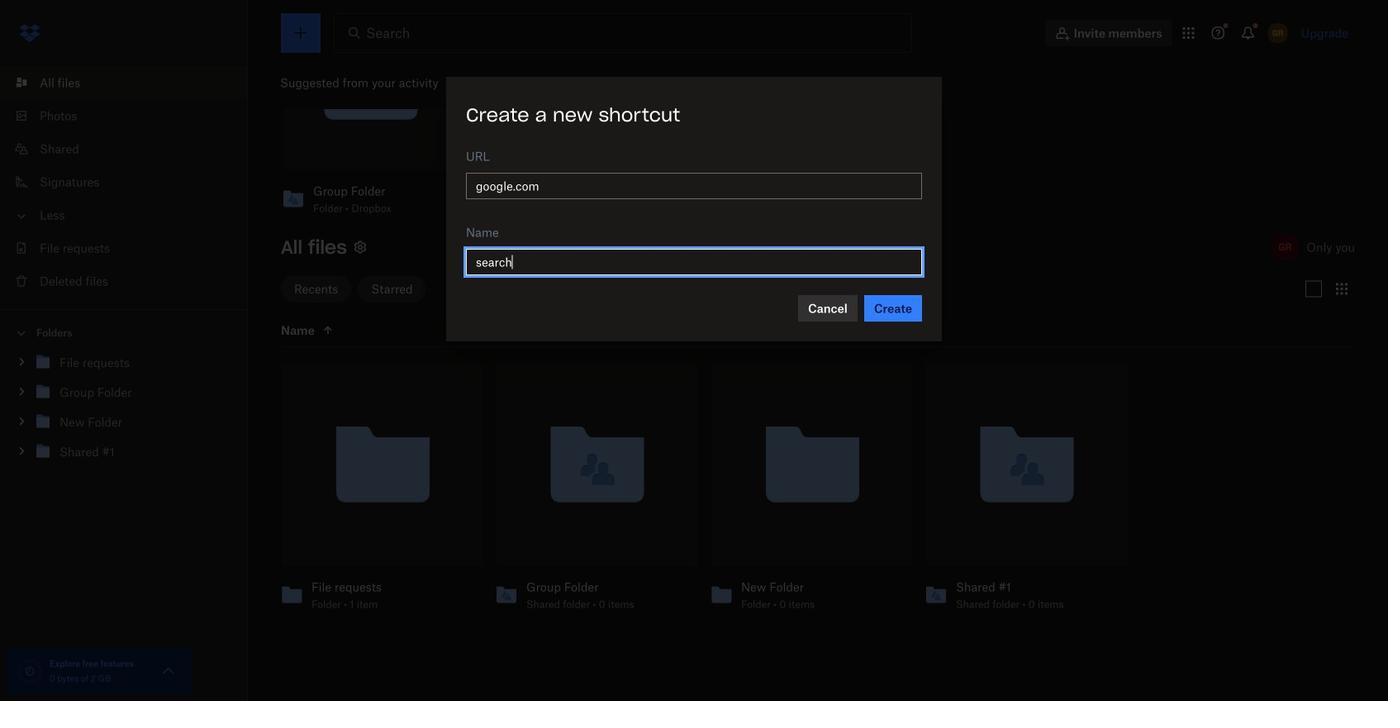 Task type: vqa. For each thing, say whether or not it's contained in the screenshot.
list
yes



Task type: describe. For each thing, give the bounding box(es) containing it.
none text field inside shortcut creation modal dialog
[[476, 177, 913, 195]]

none text field inside shortcut creation modal dialog
[[476, 253, 913, 271]]

shared folder, shared #1 row
[[920, 364, 1129, 622]]

folder, file requests row
[[275, 364, 484, 622]]

folder, new folder row
[[705, 364, 914, 622]]



Task type: locate. For each thing, give the bounding box(es) containing it.
shared folder, group folder row
[[490, 364, 699, 622]]

dropbox image
[[13, 17, 46, 50]]

column header
[[281, 320, 446, 340]]

less image
[[13, 208, 30, 224]]

group
[[0, 344, 248, 479]]

list item
[[0, 66, 248, 99]]

None text field
[[476, 177, 913, 195]]

list
[[0, 56, 248, 309]]

shortcut creation modal dialog
[[446, 77, 942, 341]]

None text field
[[476, 253, 913, 271]]



